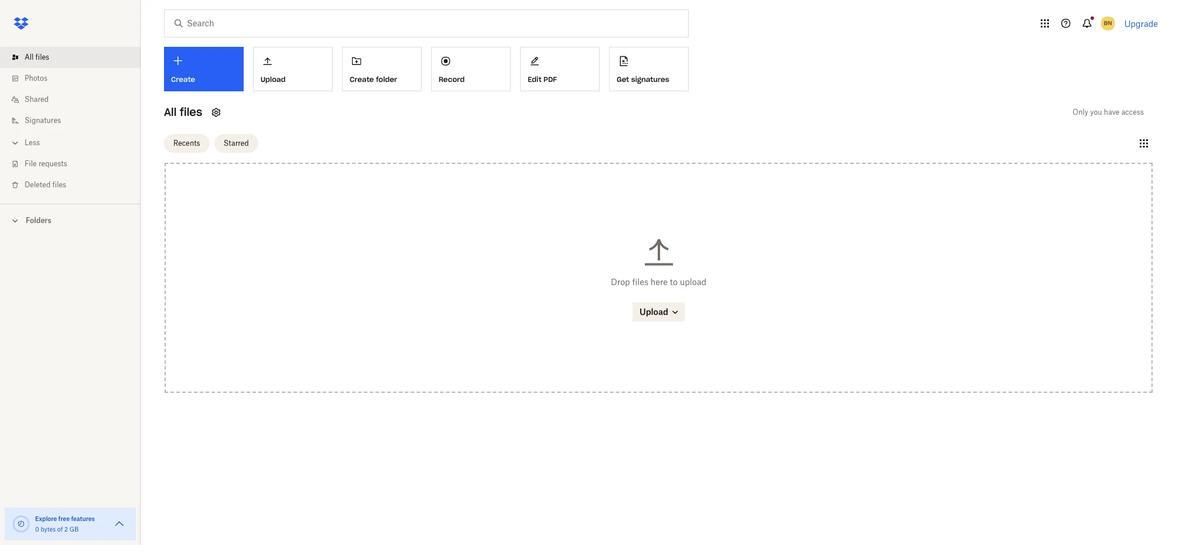 Task type: vqa. For each thing, say whether or not it's contained in the screenshot.
Rotate right
no



Task type: locate. For each thing, give the bounding box(es) containing it.
create
[[350, 75, 374, 84], [171, 75, 195, 84]]

all files list item
[[0, 47, 141, 68]]

photos
[[25, 74, 47, 83]]

edit pdf
[[528, 75, 557, 84]]

upload
[[261, 75, 286, 84], [640, 307, 668, 317]]

0 vertical spatial all
[[25, 53, 34, 62]]

explore free features 0 bytes of 2 gb
[[35, 515, 95, 533]]

files up photos
[[35, 53, 49, 62]]

recents
[[173, 139, 200, 147]]

0 vertical spatial upload
[[261, 75, 286, 84]]

of
[[57, 526, 63, 533]]

list containing all files
[[0, 40, 141, 204]]

have
[[1104, 108, 1120, 117]]

features
[[71, 515, 95, 522]]

folders button
[[0, 211, 141, 229]]

you
[[1090, 108, 1102, 117]]

starred
[[224, 139, 249, 147]]

files left here
[[632, 277, 648, 287]]

drop files here to upload
[[611, 277, 706, 287]]

2
[[64, 526, 68, 533]]

shared
[[25, 95, 49, 104]]

record
[[439, 75, 465, 84]]

file
[[25, 159, 37, 168]]

1 vertical spatial all
[[164, 105, 177, 119]]

Search text field
[[187, 17, 664, 30]]

folder settings image
[[209, 105, 223, 119]]

list
[[0, 40, 141, 204]]

0 horizontal spatial upload
[[261, 75, 286, 84]]

to
[[670, 277, 678, 287]]

upgrade
[[1124, 18, 1158, 28]]

deleted files link
[[9, 175, 141, 196]]

requests
[[39, 159, 67, 168]]

files
[[35, 53, 49, 62], [180, 105, 202, 119], [52, 180, 66, 189], [632, 277, 648, 287]]

only you have access
[[1073, 108, 1144, 117]]

create folder button
[[342, 47, 422, 91]]

upload button
[[633, 303, 685, 322]]

access
[[1121, 108, 1144, 117]]

create folder
[[350, 75, 397, 84]]

1 vertical spatial all files
[[164, 105, 202, 119]]

all files link
[[9, 47, 141, 68]]

0 horizontal spatial create
[[171, 75, 195, 84]]

bn
[[1104, 19, 1112, 27]]

all files up photos
[[25, 53, 49, 62]]

all
[[25, 53, 34, 62], [164, 105, 177, 119]]

quota usage element
[[12, 515, 30, 534]]

create inside dropdown button
[[171, 75, 195, 84]]

1 horizontal spatial create
[[350, 75, 374, 84]]

upload
[[680, 277, 706, 287]]

file requests link
[[9, 153, 141, 175]]

only
[[1073, 108, 1088, 117]]

less image
[[9, 137, 21, 149]]

all files
[[25, 53, 49, 62], [164, 105, 202, 119]]

pdf
[[544, 75, 557, 84]]

0 horizontal spatial all files
[[25, 53, 49, 62]]

0 horizontal spatial all
[[25, 53, 34, 62]]

0
[[35, 526, 39, 533]]

all files up recents
[[164, 105, 202, 119]]

dropbox image
[[9, 12, 33, 35]]

all up recents
[[164, 105, 177, 119]]

create inside button
[[350, 75, 374, 84]]

files right deleted
[[52, 180, 66, 189]]

1 vertical spatial upload
[[640, 307, 668, 317]]

starred button
[[214, 134, 258, 153]]

create for create
[[171, 75, 195, 84]]

1 horizontal spatial all
[[164, 105, 177, 119]]

bn button
[[1099, 14, 1117, 33]]

explore
[[35, 515, 57, 522]]

all up photos
[[25, 53, 34, 62]]

1 horizontal spatial upload
[[640, 307, 668, 317]]

free
[[58, 515, 70, 522]]

0 vertical spatial all files
[[25, 53, 49, 62]]



Task type: describe. For each thing, give the bounding box(es) containing it.
drop
[[611, 277, 630, 287]]

deleted files
[[25, 180, 66, 189]]

folders
[[26, 216, 51, 225]]

get signatures
[[617, 75, 669, 84]]

upload button
[[253, 47, 333, 91]]

less
[[25, 138, 40, 147]]

files inside "list item"
[[35, 53, 49, 62]]

files left folder settings icon
[[180, 105, 202, 119]]

upload inside popup button
[[261, 75, 286, 84]]

1 horizontal spatial all files
[[164, 105, 202, 119]]

signatures
[[25, 116, 61, 125]]

create for create folder
[[350, 75, 374, 84]]

deleted
[[25, 180, 51, 189]]

bytes
[[41, 526, 56, 533]]

signatures link
[[9, 110, 141, 131]]

upgrade link
[[1124, 18, 1158, 28]]

folder
[[376, 75, 397, 84]]

photos link
[[9, 68, 141, 89]]

signatures
[[631, 75, 669, 84]]

recents button
[[164, 134, 209, 153]]

all inside "list item"
[[25, 53, 34, 62]]

create button
[[164, 47, 244, 91]]

all files inside "list item"
[[25, 53, 49, 62]]

gb
[[69, 526, 79, 533]]

get signatures button
[[609, 47, 689, 91]]

get
[[617, 75, 629, 84]]

upload inside dropdown button
[[640, 307, 668, 317]]

here
[[651, 277, 668, 287]]

edit pdf button
[[520, 47, 600, 91]]

record button
[[431, 47, 511, 91]]

shared link
[[9, 89, 141, 110]]

file requests
[[25, 159, 67, 168]]

edit
[[528, 75, 541, 84]]



